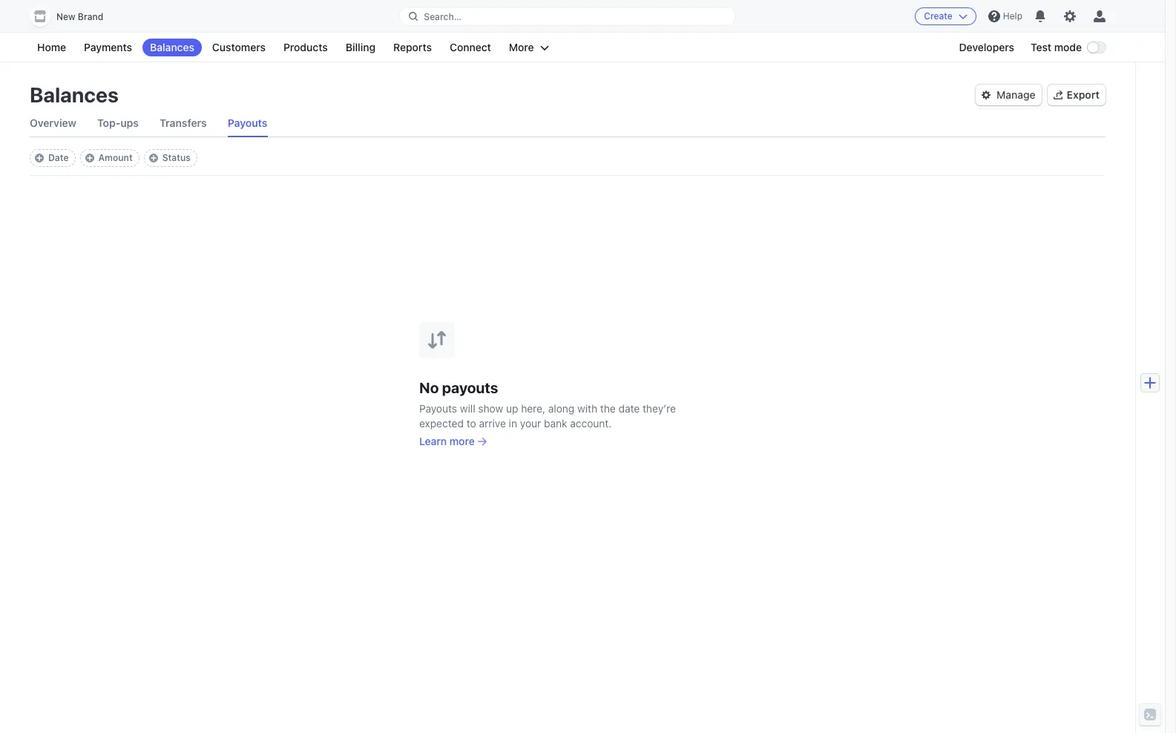 Task type: locate. For each thing, give the bounding box(es) containing it.
no
[[419, 379, 439, 396]]

create
[[924, 10, 953, 22]]

balances up overview
[[30, 82, 119, 107]]

transfers link
[[160, 110, 207, 137]]

create button
[[915, 7, 976, 25]]

payouts will show up here, along with the date they're expected to arrive in your bank account.
[[419, 402, 676, 429]]

payments link
[[76, 39, 140, 56]]

home link
[[30, 39, 74, 56]]

overview link
[[30, 110, 76, 137]]

connect
[[450, 41, 491, 53]]

export
[[1067, 88, 1100, 101]]

they're
[[643, 402, 676, 414]]

your
[[520, 417, 541, 429]]

payouts for payouts
[[228, 117, 267, 129]]

connect link
[[442, 39, 499, 56]]

learn more
[[419, 434, 475, 447]]

top-ups link
[[97, 110, 139, 137]]

up
[[506, 402, 518, 414]]

will
[[460, 402, 475, 414]]

payouts
[[442, 379, 498, 396]]

payouts right transfers
[[228, 117, 267, 129]]

developers
[[959, 41, 1014, 53]]

reports link
[[386, 39, 439, 56]]

overview
[[30, 117, 76, 129]]

balances link
[[143, 39, 202, 56]]

0 horizontal spatial payouts
[[228, 117, 267, 129]]

balances
[[150, 41, 194, 53], [30, 82, 119, 107]]

no payouts
[[419, 379, 498, 396]]

payouts inside tab list
[[228, 117, 267, 129]]

Search… text field
[[400, 7, 735, 26]]

mode
[[1054, 41, 1082, 53]]

1 vertical spatial payouts
[[419, 402, 457, 414]]

balances right payments at the top
[[150, 41, 194, 53]]

new brand
[[56, 11, 103, 22]]

billing
[[346, 41, 376, 53]]

reports
[[393, 41, 432, 53]]

1 horizontal spatial payouts
[[419, 402, 457, 414]]

toolbar
[[30, 149, 197, 167]]

payouts
[[228, 117, 267, 129], [419, 402, 457, 414]]

brand
[[78, 11, 103, 22]]

here,
[[521, 402, 545, 414]]

learn more link
[[419, 434, 487, 449]]

customers
[[212, 41, 266, 53]]

payouts up expected
[[419, 402, 457, 414]]

bank
[[544, 417, 567, 429]]

new brand button
[[30, 6, 118, 27]]

1 horizontal spatial balances
[[150, 41, 194, 53]]

products link
[[276, 39, 335, 56]]

1 vertical spatial balances
[[30, 82, 119, 107]]

tab list
[[30, 110, 1106, 137]]

add status image
[[149, 154, 158, 163]]

test mode
[[1031, 41, 1082, 53]]

help
[[1003, 10, 1023, 22]]

payouts inside payouts will show up here, along with the date they're expected to arrive in your bank account.
[[419, 402, 457, 414]]

developers link
[[952, 39, 1022, 56]]

0 vertical spatial payouts
[[228, 117, 267, 129]]

top-
[[97, 117, 120, 129]]

home
[[37, 41, 66, 53]]

in
[[509, 417, 517, 429]]



Task type: describe. For each thing, give the bounding box(es) containing it.
billing link
[[338, 39, 383, 56]]

toolbar containing date
[[30, 149, 197, 167]]

search…
[[424, 11, 462, 22]]

new
[[56, 11, 75, 22]]

add amount image
[[85, 154, 94, 163]]

0 horizontal spatial balances
[[30, 82, 119, 107]]

account.
[[570, 417, 612, 429]]

arrive
[[479, 417, 506, 429]]

transfers
[[160, 117, 207, 129]]

amount
[[98, 152, 133, 163]]

more
[[450, 434, 475, 447]]

more
[[509, 41, 534, 53]]

expected
[[419, 417, 464, 429]]

ups
[[120, 117, 139, 129]]

top-ups
[[97, 117, 139, 129]]

payouts for payouts will show up here, along with the date they're expected to arrive in your bank account.
[[419, 402, 457, 414]]

manage link
[[976, 85, 1042, 105]]

test
[[1031, 41, 1052, 53]]

tab list containing overview
[[30, 110, 1106, 137]]

help button
[[982, 4, 1028, 28]]

to
[[467, 417, 476, 429]]

status
[[162, 152, 191, 163]]

payouts link
[[228, 110, 267, 137]]

Search… search field
[[400, 7, 735, 26]]

date
[[619, 402, 640, 414]]

with
[[577, 402, 597, 414]]

add date image
[[35, 154, 44, 163]]

more button
[[502, 39, 556, 56]]

customers link
[[205, 39, 273, 56]]

svg image
[[982, 91, 991, 99]]

show
[[478, 402, 503, 414]]

0 vertical spatial balances
[[150, 41, 194, 53]]

products
[[283, 41, 328, 53]]

export button
[[1048, 85, 1106, 105]]

date
[[48, 152, 69, 163]]

learn
[[419, 434, 447, 447]]

payments
[[84, 41, 132, 53]]

along
[[548, 402, 575, 414]]

the
[[600, 402, 616, 414]]

manage
[[997, 88, 1036, 101]]



Task type: vqa. For each thing, say whether or not it's contained in the screenshot.
Home
yes



